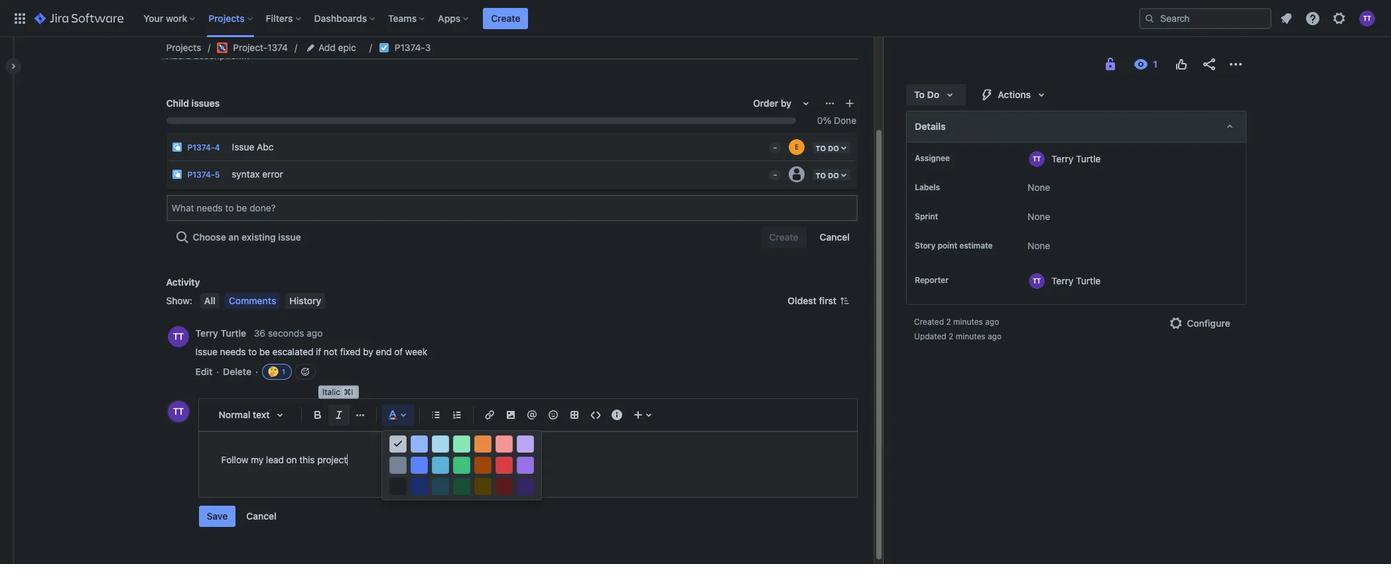 Task type: locate. For each thing, give the bounding box(es) containing it.
actions
[[998, 89, 1031, 100]]

to do
[[914, 89, 940, 100]]

0 horizontal spatial projects
[[166, 42, 201, 53]]

by right order in the top of the page
[[781, 98, 792, 109]]

0 vertical spatial terry turtle
[[1052, 153, 1101, 164]]

p1374- for 4
[[187, 143, 215, 153]]

p1374- right issue type: subtask image
[[187, 143, 215, 153]]

none
[[1028, 182, 1050, 193], [1028, 211, 1050, 222], [1028, 240, 1050, 251]]

issue actions image
[[825, 98, 835, 109]]

bold ⌘b image
[[309, 407, 325, 423]]

add
[[318, 42, 336, 53], [166, 50, 183, 61]]

-
[[773, 143, 777, 153], [773, 170, 777, 180]]

issues
[[191, 98, 220, 109]]

2
[[946, 317, 951, 327], [949, 332, 954, 342]]

Bold orange radio
[[474, 436, 492, 453]]

italic
[[322, 387, 340, 397]]

search image
[[1144, 13, 1155, 24]]

italic ⌘i
[[322, 387, 353, 397]]

1 option group from the top
[[382, 434, 541, 455]]

be
[[259, 346, 270, 358]]

issue left abc
[[232, 141, 254, 152]]

normal text
[[218, 409, 269, 421]]

0 vertical spatial issue
[[232, 141, 254, 152]]

existing
[[242, 232, 276, 243]]

1 vertical spatial terry
[[1052, 275, 1074, 286]]

0 vertical spatial terry
[[1052, 153, 1074, 164]]

your work button
[[139, 8, 201, 29]]

of
[[394, 346, 403, 358]]

cancel button right the 'save' button
[[238, 506, 284, 527]]

0 horizontal spatial add
[[166, 50, 183, 61]]

done
[[834, 115, 857, 126]]

Green radio
[[453, 457, 470, 474]]

actions image
[[1228, 56, 1244, 72]]

minutes right updated
[[956, 332, 986, 342]]

add inside dropdown button
[[318, 42, 336, 53]]

projects down work
[[166, 42, 201, 53]]

issue needs to be escalated if not fixed by end of week
[[195, 346, 427, 358]]

jira software image
[[34, 10, 124, 26], [34, 10, 124, 26]]

by inside popup button
[[781, 98, 792, 109]]

- for syntax error
[[773, 170, 777, 180]]

story
[[915, 241, 936, 251]]

Default radio
[[389, 436, 407, 453]]

option group up subtle green option
[[382, 455, 541, 476]]

0 vertical spatial by
[[781, 98, 792, 109]]

issue up edit
[[195, 346, 218, 358]]

Dark gray radio
[[389, 478, 407, 496]]

child
[[166, 98, 189, 109]]

0 vertical spatial none
[[1028, 182, 1050, 193]]

0 horizontal spatial by
[[363, 346, 373, 358]]

1 horizontal spatial issue
[[232, 141, 254, 152]]

- left assignee: eloisefrancis23 icon on the right of page
[[773, 143, 777, 153]]

code snippet image
[[587, 407, 603, 423]]

option group
[[382, 434, 541, 455], [382, 455, 541, 476], [382, 476, 541, 498]]

to
[[914, 89, 925, 100]]

teams button
[[384, 8, 430, 29]]

0 vertical spatial minutes
[[953, 317, 983, 327]]

0 vertical spatial - button
[[764, 134, 782, 155]]

copy link to comment image
[[325, 328, 336, 338]]

Subtle red radio
[[496, 478, 513, 496]]

assignee pin to top. only you can see pinned fields. image
[[953, 153, 963, 164]]

filters button
[[262, 8, 306, 29]]

needs
[[220, 346, 246, 358]]

add for add a description...
[[166, 50, 183, 61]]

link image
[[481, 407, 497, 423]]

3 none from the top
[[1028, 240, 1050, 251]]

cancel button up first
[[812, 227, 858, 248]]

newest first image
[[839, 296, 850, 306]]

banner containing your work
[[0, 0, 1391, 37]]

1 vertical spatial projects
[[166, 42, 201, 53]]

menu bar containing all
[[198, 293, 328, 309]]

1 horizontal spatial projects
[[208, 12, 245, 24]]

option group down the green radio
[[382, 476, 541, 498]]

0 vertical spatial projects
[[208, 12, 245, 24]]

Subtle purple radio
[[517, 478, 534, 496]]

p1374- right issue type: subtask icon
[[187, 170, 215, 180]]

help image
[[1305, 10, 1321, 26]]

2 vertical spatial none
[[1028, 240, 1050, 251]]

p1374-3 link
[[395, 40, 431, 56]]

end
[[376, 346, 392, 358]]

normal
[[218, 409, 250, 421]]

turtle for reporter
[[1076, 275, 1101, 286]]

1 vertical spatial none
[[1028, 211, 1050, 222]]

cancel up first
[[820, 232, 850, 243]]

my
[[251, 454, 264, 466]]

0 vertical spatial -
[[773, 143, 777, 153]]

child issues
[[166, 98, 220, 109]]

projects up project 1374 image
[[208, 12, 245, 24]]

- button
[[764, 134, 782, 155], [764, 161, 782, 182]]

%
[[823, 115, 831, 126]]

labels pin to top. only you can see pinned fields. image
[[943, 182, 953, 193]]

terry
[[1052, 153, 1074, 164], [1052, 275, 1074, 286], [195, 328, 218, 339]]

1 vertical spatial turtle
[[1076, 275, 1101, 286]]

1 - from the top
[[773, 143, 777, 153]]

story point estimate pin to top. only you can see pinned fields. image
[[918, 251, 928, 262]]

none for story point estimate
[[1028, 240, 1050, 251]]

story point estimate
[[915, 241, 993, 251]]

1 horizontal spatial cancel button
[[812, 227, 858, 248]]

Gray radio
[[389, 457, 407, 474]]

Search field
[[1139, 8, 1272, 29]]

1 horizontal spatial add
[[318, 42, 336, 53]]

comments
[[229, 295, 276, 306]]

2 right updated
[[949, 332, 954, 342]]

- button for abc
[[764, 134, 782, 155]]

create child image
[[845, 98, 855, 109]]

turtle
[[1076, 153, 1101, 164], [1076, 275, 1101, 286], [221, 328, 246, 339]]

unassigned image
[[789, 167, 805, 182]]

0
[[817, 115, 823, 126]]

reporter pin to top. only you can see pinned fields. image
[[951, 275, 962, 286]]

1 - button from the top
[[764, 134, 782, 155]]

add left the epic
[[318, 42, 336, 53]]

Bold purple radio
[[517, 436, 534, 453]]

menu bar
[[198, 293, 328, 309]]

assignee: eloisefrancis23 image
[[789, 139, 805, 155]]

if
[[316, 346, 321, 358]]

minutes right created
[[953, 317, 983, 327]]

copy link to issue image
[[428, 42, 439, 52]]

1 none from the top
[[1028, 182, 1050, 193]]

on
[[286, 454, 297, 466]]

1 horizontal spatial cancel
[[820, 232, 850, 243]]

p1374-
[[395, 42, 425, 53], [187, 143, 215, 153], [187, 170, 215, 180]]

terry for assignee
[[1052, 153, 1074, 164]]

0 horizontal spatial cancel
[[246, 511, 277, 522]]

oldest first
[[788, 295, 837, 306]]

add left a
[[166, 50, 183, 61]]

cancel button
[[812, 227, 858, 248], [238, 506, 284, 527]]

tooltip
[[318, 386, 359, 399]]

2 vertical spatial terry
[[195, 328, 218, 339]]

0 horizontal spatial issue
[[195, 346, 218, 358]]

p1374- for 5
[[187, 170, 215, 180]]

2 right created
[[946, 317, 951, 327]]

2 - button from the top
[[764, 161, 782, 182]]

Blue radio
[[411, 457, 428, 474]]

show:
[[166, 295, 192, 306]]

projects inside projects 'popup button'
[[208, 12, 245, 24]]

add image, video, or file image
[[503, 407, 518, 423]]

work
[[166, 12, 187, 24]]

1 vertical spatial p1374-
[[187, 143, 215, 153]]

turtle for assignee
[[1076, 153, 1101, 164]]

choose
[[193, 232, 226, 243]]

1 vertical spatial - button
[[764, 161, 782, 182]]

0 vertical spatial p1374-
[[395, 42, 425, 53]]

cancel
[[820, 232, 850, 243], [246, 511, 277, 522]]

by left end
[[363, 346, 373, 358]]

add reaction image
[[300, 367, 311, 377]]

0 horizontal spatial cancel button
[[238, 506, 284, 527]]

1 vertical spatial 2
[[949, 332, 954, 342]]

add epic button
[[304, 40, 360, 56]]

Red radio
[[496, 457, 513, 474]]

ago right created
[[985, 317, 999, 327]]

3 option group from the top
[[382, 476, 541, 498]]

option group up the green radio
[[382, 434, 541, 455]]

p1374- left copy link to issue image
[[395, 42, 425, 53]]

updated
[[914, 332, 947, 342]]

issue
[[232, 141, 254, 152], [195, 346, 218, 358]]

teams
[[388, 12, 417, 24]]

terry turtle for reporter
[[1052, 275, 1101, 286]]

project
[[317, 454, 347, 466]]

banner
[[0, 0, 1391, 37]]

1 vertical spatial -
[[773, 170, 777, 180]]

emoji image
[[545, 407, 561, 423]]

ago right updated
[[988, 332, 1002, 342]]

dashboards
[[314, 12, 367, 24]]

Bold blue radio
[[411, 436, 428, 453]]

do
[[927, 89, 940, 100]]

1 vertical spatial cancel
[[246, 511, 277, 522]]

- button left the unassigned icon
[[764, 161, 782, 182]]

cancel right save
[[246, 511, 277, 522]]

1 vertical spatial terry turtle
[[1052, 275, 1101, 286]]

1 vertical spatial issue
[[195, 346, 218, 358]]

3
[[425, 42, 431, 53]]

edit button
[[195, 366, 212, 379]]

mention image
[[524, 407, 540, 423]]

task image
[[379, 42, 389, 53]]

:thinking: image
[[268, 367, 279, 378], [268, 367, 279, 378]]

project-
[[233, 42, 268, 53]]

projects link
[[166, 40, 201, 56]]

0 vertical spatial turtle
[[1076, 153, 1101, 164]]

filters
[[266, 12, 293, 24]]

0 vertical spatial cancel
[[820, 232, 850, 243]]

order by button
[[745, 93, 822, 114]]

1 horizontal spatial by
[[781, 98, 792, 109]]

1 vertical spatial minutes
[[956, 332, 986, 342]]

by
[[781, 98, 792, 109], [363, 346, 373, 358]]

apps
[[438, 12, 461, 24]]

profile image of terry turtle image
[[168, 401, 189, 423]]

ago
[[985, 317, 999, 327], [307, 328, 323, 339], [988, 332, 1002, 342]]

Subtle yellow radio
[[474, 478, 492, 496]]

2 vertical spatial p1374-
[[187, 170, 215, 180]]

- for issue abc
[[773, 143, 777, 153]]

terry turtle
[[1052, 153, 1101, 164], [1052, 275, 1101, 286], [195, 328, 246, 339]]

default image
[[390, 437, 406, 452]]

issue for issue abc
[[232, 141, 254, 152]]

minutes
[[953, 317, 983, 327], [956, 332, 986, 342]]

2 vertical spatial terry turtle
[[195, 328, 246, 339]]

- left the unassigned icon
[[773, 170, 777, 180]]

2 - from the top
[[773, 170, 777, 180]]

details
[[915, 121, 946, 132]]

reporter
[[915, 275, 949, 285]]

- button left assignee: eloisefrancis23 icon on the right of page
[[764, 134, 782, 155]]



Task type: vqa. For each thing, say whether or not it's contained in the screenshot.
"BLUE" radio
yes



Task type: describe. For each thing, give the bounding box(es) containing it.
info panel image
[[609, 407, 625, 423]]

estimate
[[959, 241, 993, 251]]

issue type: subtask image
[[172, 169, 182, 180]]

week
[[405, 346, 427, 358]]

italic ⌘i image
[[331, 407, 347, 423]]

projects button
[[204, 8, 258, 29]]

p1374-4
[[187, 143, 220, 153]]

Yellow radio
[[474, 457, 492, 474]]

your
[[143, 12, 163, 24]]

issue type: subtask image
[[172, 142, 182, 153]]

this
[[299, 454, 315, 466]]

oldest
[[788, 295, 817, 306]]

delete
[[223, 366, 251, 377]]

sprint
[[915, 212, 938, 222]]

vote options: no one has voted for this issue yet. image
[[1173, 56, 1189, 72]]

point
[[938, 241, 957, 251]]

0 % done
[[817, 115, 857, 126]]

all button
[[200, 293, 219, 309]]

Bold green radio
[[453, 436, 470, 453]]

cancel for the cancel button to the bottom
[[246, 511, 277, 522]]

text
[[252, 409, 269, 421]]

project 1374 image
[[217, 42, 228, 53]]

configure link
[[1161, 313, 1238, 334]]

save
[[207, 511, 228, 522]]

epic
[[338, 42, 356, 53]]

⌘i
[[344, 387, 353, 397]]

labels
[[915, 182, 940, 192]]

36
[[254, 328, 266, 339]]

projects for projects 'popup button'
[[208, 12, 245, 24]]

created
[[914, 317, 944, 327]]

Subtle green radio
[[453, 478, 470, 496]]

p1374- for 3
[[395, 42, 425, 53]]

normal text button
[[212, 401, 296, 430]]

ago left copy link to comment icon
[[307, 328, 323, 339]]

5
[[215, 170, 220, 180]]

actions button
[[971, 84, 1058, 105]]

appswitcher icon image
[[12, 10, 28, 26]]

cancel for the top the cancel button
[[820, 232, 850, 243]]

4
[[215, 143, 220, 153]]

2 vertical spatial turtle
[[221, 328, 246, 339]]

2 none from the top
[[1028, 211, 1050, 222]]

activity
[[166, 277, 200, 288]]

follow
[[221, 454, 248, 466]]

terry for reporter
[[1052, 275, 1074, 286]]

syntax
[[232, 168, 260, 179]]

Teal radio
[[432, 457, 449, 474]]

add for add epic
[[318, 42, 336, 53]]

all
[[204, 295, 215, 306]]

assignee
[[915, 153, 950, 163]]

edit
[[195, 366, 212, 377]]

Child issues field
[[168, 196, 857, 220]]

tooltip containing italic
[[318, 386, 359, 399]]

p1374-5 link
[[187, 170, 220, 180]]

error
[[262, 168, 283, 179]]

issue for issue needs to be escalated if not fixed by end of week
[[195, 346, 218, 358]]

settings image
[[1332, 10, 1347, 26]]

- button for error
[[764, 161, 782, 182]]

primary element
[[8, 0, 1139, 37]]

created 2 minutes ago updated 2 minutes ago
[[914, 317, 1002, 342]]

2 option group from the top
[[382, 455, 541, 476]]

escalated
[[272, 346, 313, 358]]

Subtle teal radio
[[432, 478, 449, 496]]

bullet list ⌘⇧8 image
[[428, 407, 444, 423]]

configure
[[1187, 318, 1230, 329]]

details element
[[906, 111, 1246, 143]]

lead
[[266, 454, 284, 466]]

oldest first button
[[780, 293, 858, 309]]

create button
[[483, 8, 528, 29]]

first
[[819, 295, 837, 306]]

history
[[290, 295, 321, 306]]

1
[[281, 368, 286, 376]]

p1374-3
[[395, 42, 431, 53]]

comments button
[[225, 293, 280, 309]]

issue abc
[[232, 141, 274, 152]]

0 vertical spatial 2
[[946, 317, 951, 327]]

1374
[[268, 42, 288, 53]]

dashboards button
[[310, 8, 380, 29]]

1 vertical spatial by
[[363, 346, 373, 358]]

more formatting image
[[352, 407, 368, 423]]

36 seconds ago
[[254, 328, 323, 339]]

notifications image
[[1278, 10, 1294, 26]]

syntax error
[[232, 168, 283, 179]]

table image
[[566, 407, 582, 423]]

to
[[248, 346, 257, 358]]

create
[[491, 12, 520, 24]]

Bold teal radio
[[432, 436, 449, 453]]

Subtle blue radio
[[411, 478, 428, 496]]

syntax error link
[[226, 161, 764, 188]]

order
[[753, 98, 778, 109]]

project-1374 link
[[217, 40, 288, 56]]

0 vertical spatial cancel button
[[812, 227, 858, 248]]

terry turtle for assignee
[[1052, 153, 1101, 164]]

Purple radio
[[517, 457, 534, 474]]

sidebar navigation image
[[0, 53, 29, 80]]

Comment - Main content area, start typing to enter text. text field
[[221, 452, 835, 468]]

project-1374
[[233, 42, 288, 53]]

Bold red radio
[[496, 436, 513, 453]]

history button
[[286, 293, 325, 309]]

issue abc link
[[227, 134, 764, 161]]

projects for projects link
[[166, 42, 201, 53]]

share image
[[1201, 56, 1217, 72]]

1 vertical spatial cancel button
[[238, 506, 284, 527]]

follow my lead on this project
[[221, 454, 347, 466]]

description
[[166, 31, 217, 42]]

numbered list ⌘⇧7 image
[[449, 407, 465, 423]]

an
[[228, 232, 239, 243]]

to do button
[[906, 84, 966, 105]]

none for labels
[[1028, 182, 1050, 193]]

a
[[186, 50, 191, 61]]

order by
[[753, 98, 792, 109]]

delete button
[[223, 366, 251, 379]]

description...
[[193, 50, 249, 61]]

your profile and settings image
[[1359, 10, 1375, 26]]



